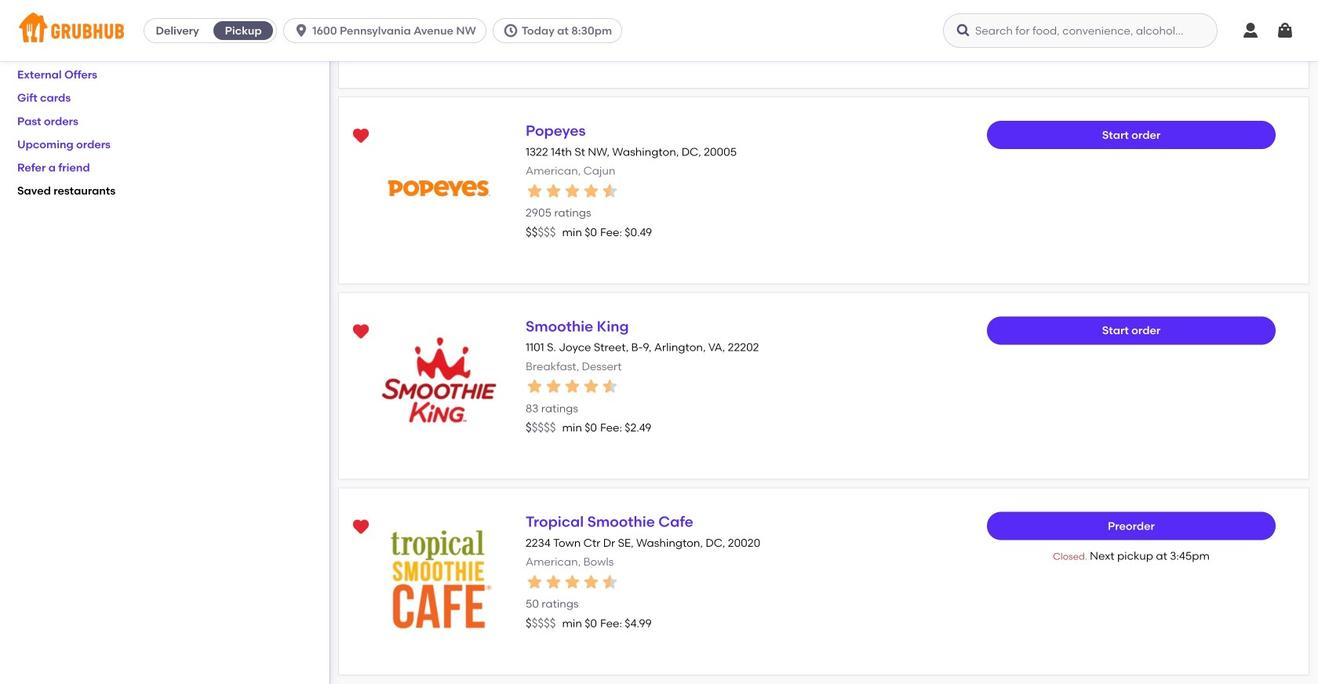 Task type: vqa. For each thing, say whether or not it's contained in the screenshot.
Saved restaurant image
yes



Task type: describe. For each thing, give the bounding box(es) containing it.
saved restaurant image for smoothie king logo
[[352, 321, 370, 340]]

0 horizontal spatial svg image
[[294, 23, 309, 38]]

saved restaurant image for the tropical smoothie cafe  logo
[[352, 517, 370, 536]]

0 horizontal spatial svg image
[[956, 23, 971, 38]]

tropical smoothie cafe  logo image
[[372, 512, 507, 647]]

2 horizontal spatial svg image
[[1276, 21, 1295, 40]]



Task type: locate. For each thing, give the bounding box(es) containing it.
saved restaurant image
[[352, 321, 370, 340], [352, 517, 370, 536]]

star icon image
[[526, 0, 545, 18], [545, 0, 563, 18], [563, 0, 582, 18], [582, 0, 601, 18], [582, 0, 601, 18], [601, 0, 620, 18], [526, 182, 545, 201], [545, 182, 563, 201], [563, 182, 582, 201], [582, 182, 601, 201], [601, 182, 620, 201], [601, 182, 620, 201], [526, 378, 545, 396], [545, 378, 563, 396], [563, 378, 582, 396], [582, 378, 601, 396], [601, 378, 620, 396], [601, 378, 620, 396], [526, 573, 545, 592], [545, 573, 563, 592], [563, 573, 582, 592], [582, 573, 601, 592], [601, 573, 620, 592], [601, 573, 620, 592]]

popeyes logo image
[[372, 121, 507, 256]]

1 horizontal spatial svg image
[[503, 23, 519, 38]]

main navigation navigation
[[0, 0, 1318, 61]]

smoothie king logo image
[[372, 317, 507, 451]]

gong cha & pocket sushi logo image
[[372, 0, 507, 14]]

1 horizontal spatial svg image
[[1241, 21, 1260, 40]]

2 saved restaurant image from the top
[[352, 517, 370, 536]]

1 saved restaurant image from the top
[[352, 321, 370, 340]]

0 vertical spatial saved restaurant image
[[352, 321, 370, 340]]

Search for food, convenience, alcohol... search field
[[943, 13, 1218, 48]]

1 vertical spatial saved restaurant image
[[352, 517, 370, 536]]

saved restaurant image
[[352, 126, 370, 144]]

svg image
[[1241, 21, 1260, 40], [956, 23, 971, 38]]

svg image
[[1276, 21, 1295, 40], [294, 23, 309, 38], [503, 23, 519, 38]]



